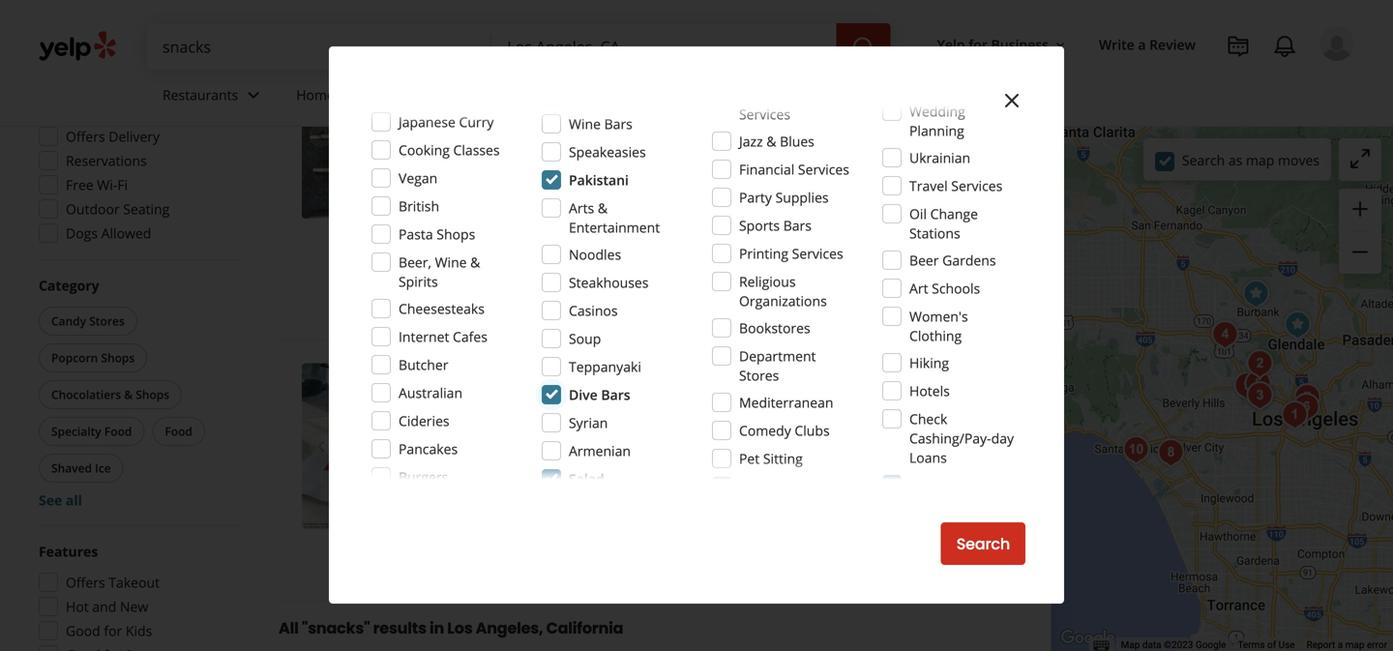 Task type: vqa. For each thing, say whether or not it's contained in the screenshot.
top Stores
yes



Task type: locate. For each thing, give the bounding box(es) containing it.
0 vertical spatial ice cream & frozen yogurt link
[[492, 114, 653, 133]]

dive bars
[[569, 386, 630, 404]]

services inside water purification services
[[739, 105, 791, 123]]

ice cream & frozen yogurt link up the 10:00 in the left of the page
[[492, 114, 653, 133]]

frozen up 8:00
[[568, 402, 607, 418]]

0 horizontal spatial wine
[[435, 253, 467, 271]]

printing services
[[739, 244, 843, 263]]

1 food from the left
[[104, 423, 132, 439]]

0 vertical spatial map
[[1246, 151, 1275, 169]]

1 vertical spatial search
[[957, 533, 1010, 555]]

1 horizontal spatial and
[[942, 221, 966, 239]]

grab-and-go
[[511, 171, 591, 190]]

been
[[618, 201, 652, 220]]

1 horizontal spatial map
[[1346, 639, 1365, 651]]

2 vertical spatial ice
[[95, 460, 111, 476]]

1 vertical spatial a
[[1338, 639, 1343, 651]]

beer
[[910, 251, 939, 269]]

seating
[[561, 286, 602, 302]]

fi
[[117, 176, 128, 194]]

bars for juice
[[695, 115, 721, 131]]

candy stores
[[51, 313, 125, 329]]

a right the "write" at right
[[1138, 35, 1146, 54]]

and up beer gardens
[[942, 221, 966, 239]]

1 vertical spatial ice cream & frozen yogurt
[[495, 402, 649, 418]]

delivery inside group
[[109, 127, 160, 146]]

0 vertical spatial shops
[[437, 225, 475, 243]]

for inside button
[[969, 35, 988, 54]]

services up the change
[[951, 177, 1003, 195]]

1 16 checkmark v2 image from the left
[[618, 286, 633, 302]]

terms
[[1238, 639, 1265, 651]]

0 horizontal spatial and
[[92, 597, 116, 616]]

0 vertical spatial for
[[969, 35, 988, 54]]

taste
[[513, 240, 544, 258]]

0 vertical spatial wine
[[569, 115, 601, 133]]

0 vertical spatial frozen
[[568, 115, 607, 131]]

a
[[1138, 35, 1146, 54], [1338, 639, 1343, 651]]

1 cream from the top
[[515, 115, 553, 131]]

1 horizontal spatial 24 chevron down v2 image
[[536, 84, 559, 107]]

slideshow element
[[302, 52, 468, 219], [302, 363, 468, 530]]

1 horizontal spatial wine
[[569, 115, 601, 133]]

0 vertical spatial outdoor
[[66, 200, 120, 218]]

frozen up the 10:00 in the left of the page
[[568, 115, 607, 131]]

comedy
[[739, 421, 791, 440]]

write a review
[[1099, 35, 1196, 54]]

with
[[914, 201, 941, 220]]

cream up open until 10:00 pm
[[515, 115, 553, 131]]

offers for offers takeout
[[66, 573, 105, 592]]

stores inside department stores
[[739, 366, 779, 385]]

organizations
[[739, 292, 827, 310]]

frozen for second ice cream & frozen yogurt link from the bottom of the page
[[568, 115, 607, 131]]

& inside beer, wine & spirits
[[470, 253, 480, 271]]

grab-
[[511, 171, 547, 190]]

0 horizontal spatial food
[[104, 423, 132, 439]]

services right home
[[338, 86, 389, 104]]

juice bars & smoothies link
[[660, 114, 801, 133]]

schools
[[932, 279, 980, 298]]

1 vertical spatial pm
[[594, 431, 614, 450]]

bars down teppanyaki
[[601, 386, 630, 404]]

party supplies
[[739, 188, 829, 207]]

for for yelp
[[969, 35, 988, 54]]

group containing offers delivery
[[33, 72, 240, 249]]

1 vertical spatial map
[[1346, 639, 1365, 651]]

wine inside beer, wine & spirits
[[435, 253, 467, 271]]

services up supplies
[[798, 160, 849, 179]]

offers
[[66, 127, 105, 146], [66, 573, 105, 592]]

offers up reservations
[[66, 127, 105, 146]]

chocolatiers & shops
[[51, 387, 169, 403]]

2 vertical spatial shops
[[136, 387, 169, 403]]

0 horizontal spatial 24 chevron down v2 image
[[242, 84, 265, 107]]

shaved ice button
[[39, 454, 123, 483]]

bars inside button
[[695, 115, 721, 131]]

1 horizontal spatial search
[[1182, 151, 1225, 169]]

ice cream & frozen yogurt button for second ice cream & frozen yogurt link
[[492, 401, 653, 420]]

pet sitting
[[739, 449, 803, 468]]

bars up more link
[[783, 216, 812, 235]]

0 horizontal spatial for
[[104, 622, 122, 640]]

beer, wine & spirits
[[399, 253, 480, 291]]

bhan kanom thai image
[[1241, 344, 1279, 383]]

of down because
[[659, 240, 672, 258]]

1 horizontal spatial outdoor
[[511, 286, 558, 302]]

yogurt up speakeasies
[[610, 115, 649, 131]]

0 horizontal spatial takeout
[[109, 573, 160, 592]]

for down the hot and new
[[104, 622, 122, 640]]

16 checkmark v2 image
[[618, 286, 633, 302], [698, 286, 714, 302]]

1 horizontal spatial for
[[969, 35, 988, 54]]

of left use
[[1268, 639, 1276, 651]]

burgers
[[399, 468, 448, 486]]

shops inside search dialog
[[437, 225, 475, 243]]

vegan
[[399, 169, 438, 187]]

wi-
[[97, 176, 117, 194]]

cheesesteaks
[[399, 299, 485, 318]]

bars for wine
[[604, 115, 633, 133]]

home
[[296, 86, 335, 104]]

1 vertical spatial takeout
[[109, 573, 160, 592]]

ice cream & frozen yogurt up until 8:00 pm
[[495, 402, 649, 418]]

for inside group
[[104, 622, 122, 640]]

stores inside button
[[89, 313, 125, 329]]

24 chevron down v2 image right restaurants
[[242, 84, 265, 107]]

gardens
[[943, 251, 996, 269]]

1 until from the top
[[531, 144, 560, 163]]

2 ice cream & frozen yogurt button from the top
[[492, 401, 653, 420]]

next image
[[437, 124, 461, 147]]

places
[[610, 221, 650, 239]]

wine up the 10:00 in the left of the page
[[569, 115, 601, 133]]

jazz
[[739, 132, 763, 150]]

2 16 checkmark v2 image from the left
[[698, 286, 714, 302]]

change
[[930, 205, 978, 223]]

16 checkmark v2 image down artificial
[[698, 286, 714, 302]]

until left 8:00
[[531, 431, 560, 450]]

0 vertical spatial slideshow element
[[302, 52, 468, 219]]

restaurants
[[163, 86, 238, 104]]

shops up the chocolatiers & shops
[[101, 350, 135, 366]]

group
[[33, 72, 240, 249], [1339, 189, 1382, 274], [35, 276, 240, 510], [33, 542, 240, 651]]

1 horizontal spatial takeout
[[718, 286, 763, 302]]

1 vertical spatial stores
[[739, 366, 779, 385]]

u
[[605, 201, 615, 220]]

frozen for second ice cream & frozen yogurt link
[[568, 402, 607, 418]]

angeles,
[[476, 617, 543, 639]]

wine down pasta shops
[[435, 253, 467, 271]]

flavor factory candy image
[[1278, 306, 1317, 344]]

0 horizontal spatial delivery
[[109, 127, 160, 146]]

entertainment
[[569, 218, 660, 237]]

printing
[[739, 244, 789, 263]]

pm right 8:00
[[594, 431, 614, 450]]

department stores
[[739, 347, 816, 385]]

1 frozen from the top
[[568, 115, 607, 131]]

1 vertical spatial until
[[531, 431, 560, 450]]

1 horizontal spatial delivery
[[637, 286, 683, 302]]

business
[[991, 35, 1049, 54]]

a for report
[[1338, 639, 1343, 651]]

ice down dairy
[[495, 402, 512, 418]]

bars for dive
[[601, 386, 630, 404]]

2 ice cream & frozen yogurt link from the top
[[492, 401, 653, 420]]

1 vertical spatial ice
[[495, 402, 512, 418]]

pancakes
[[399, 440, 458, 458]]

ice right shaved
[[95, 460, 111, 476]]

2 food from the left
[[165, 423, 192, 439]]

map for error
[[1346, 639, 1365, 651]]

services down purification
[[739, 105, 791, 123]]

juice
[[664, 115, 692, 131]]

offers delivery
[[66, 127, 160, 146]]

australian
[[399, 384, 463, 402]]

2 frozen from the top
[[568, 402, 607, 418]]

0 horizontal spatial of
[[659, 240, 672, 258]]

1 yogurt from the top
[[610, 115, 649, 131]]

services down the usually
[[792, 244, 843, 263]]

1 horizontal spatial food
[[165, 423, 192, 439]]

search inside button
[[957, 533, 1010, 555]]

0 vertical spatial until
[[531, 144, 560, 163]]

stores for candy stores
[[89, 313, 125, 329]]

california
[[546, 617, 623, 639]]

0 vertical spatial offers
[[66, 127, 105, 146]]

1 vertical spatial for
[[104, 622, 122, 640]]

0 horizontal spatial search
[[957, 533, 1010, 555]]

expand map image
[[1349, 147, 1372, 170]]

outdoor down taste
[[511, 286, 558, 302]]

1 24 chevron down v2 image from the left
[[242, 84, 265, 107]]

slightly
[[780, 201, 824, 220]]

yogurt
[[610, 115, 649, 131], [610, 402, 649, 418]]

group containing features
[[33, 542, 240, 651]]

review
[[1150, 35, 1196, 54]]

0 horizontal spatial 16 checkmark v2 image
[[618, 286, 633, 302]]

1 horizontal spatial stores
[[739, 366, 779, 385]]

88 hotdog & juicy image
[[302, 52, 468, 219], [1241, 376, 1279, 415], [1241, 376, 1279, 415]]

los
[[447, 617, 473, 639]]

planning
[[910, 121, 964, 140]]

2 yogurt from the top
[[610, 402, 649, 418]]

1 offers from the top
[[66, 127, 105, 146]]

group containing category
[[35, 276, 240, 510]]

for right 'yelp'
[[969, 35, 988, 54]]

previous image
[[310, 435, 333, 458]]

pakistani
[[569, 171, 629, 189]]

0 vertical spatial ice cream & frozen yogurt button
[[492, 114, 653, 133]]

16 info v2 image
[[426, 1, 442, 17]]

map right "as"
[[1246, 151, 1275, 169]]

outdoor for outdoor seating
[[511, 286, 558, 302]]

1 vertical spatial ice cream & frozen yogurt link
[[492, 401, 653, 420]]

1 ice cream & frozen yogurt button from the top
[[492, 114, 653, 133]]

1 vertical spatial wine
[[435, 253, 467, 271]]

food button
[[152, 417, 205, 446]]

check cashing/pay-day loans
[[910, 410, 1014, 467]]

takeout up new
[[109, 573, 160, 592]]

write a review link
[[1091, 27, 1204, 62]]

2 slideshow element from the top
[[302, 363, 468, 530]]

popcorn shops button
[[39, 343, 147, 373]]

outdoor down free wi-fi
[[66, 200, 120, 218]]

offers up hot
[[66, 573, 105, 592]]

i'm
[[712, 201, 731, 220]]

1 vertical spatial yogurt
[[610, 402, 649, 418]]

sports bars
[[739, 216, 812, 235]]

always
[[734, 201, 777, 220]]

and up good for kids at bottom
[[92, 597, 116, 616]]

search image
[[852, 36, 875, 59]]

bars right juice
[[695, 115, 721, 131]]

map left error
[[1346, 639, 1365, 651]]

& inside juice bars & smoothies button
[[724, 115, 733, 131]]

spirits
[[399, 272, 438, 291]]

1 vertical spatial of
[[1268, 639, 1276, 651]]

features
[[39, 542, 98, 561]]

&
[[556, 115, 565, 131], [724, 115, 733, 131], [767, 132, 776, 150], [598, 199, 608, 217], [470, 253, 480, 271], [124, 387, 133, 403], [556, 402, 565, 418]]

until up grab-and-go
[[531, 144, 560, 163]]

0 horizontal spatial map
[[1246, 151, 1275, 169]]

0 vertical spatial dairy queen/orange julius treat ctr image
[[1237, 275, 1276, 313]]

services
[[338, 86, 389, 104], [739, 105, 791, 123], [798, 160, 849, 179], [951, 177, 1003, 195], [792, 244, 843, 263]]

ice for second ice cream & frozen yogurt link from the bottom of the page
[[495, 115, 512, 131]]

24 chevron down v2 image up open until 10:00 pm
[[536, 84, 559, 107]]

1 vertical spatial cream
[[515, 402, 553, 418]]

shaved ice
[[51, 460, 111, 476]]

until 8:00 pm
[[531, 431, 614, 450]]

1 horizontal spatial a
[[1338, 639, 1343, 651]]

ice cream & frozen yogurt button up the 10:00 in the left of the page
[[492, 114, 653, 133]]

for for good
[[104, 622, 122, 640]]

1 vertical spatial dairy queen/orange julius treat ctr image
[[302, 363, 468, 530]]

0 vertical spatial delivery
[[109, 127, 160, 146]]

dining
[[686, 171, 725, 190]]

shops right pasta
[[437, 225, 475, 243]]

sweet
[[901, 221, 938, 239]]

notifications image
[[1273, 35, 1297, 58]]

close image
[[1000, 89, 1024, 112]]

1 vertical spatial outdoor
[[511, 286, 558, 302]]

1 vertical spatial shops
[[101, 350, 135, 366]]

search dialog
[[0, 0, 1393, 651]]

kream image
[[1276, 396, 1314, 434]]

takeout down printing at the right of the page
[[718, 286, 763, 302]]

stores right candy
[[89, 313, 125, 329]]

delivery up reservations
[[109, 127, 160, 146]]

ice cream & frozen yogurt up the 10:00 in the left of the page
[[495, 115, 649, 131]]

kids
[[126, 622, 152, 640]]

shops
[[437, 225, 475, 243], [101, 350, 135, 366], [136, 387, 169, 403]]

0 horizontal spatial shops
[[101, 350, 135, 366]]

bars up speakeasies
[[604, 115, 633, 133]]

1 vertical spatial and
[[92, 597, 116, 616]]

0 vertical spatial ice
[[495, 115, 512, 131]]

bars
[[604, 115, 633, 133], [695, 115, 721, 131], [783, 216, 812, 235], [601, 386, 630, 404]]

1 horizontal spatial 16 checkmark v2 image
[[698, 286, 714, 302]]

services inside business categories "element"
[[338, 86, 389, 104]]

1 vertical spatial delivery
[[637, 286, 683, 302]]

None search field
[[147, 23, 895, 70]]

0 vertical spatial and
[[942, 221, 966, 239]]

a for write
[[1138, 35, 1146, 54]]

1 vertical spatial offers
[[66, 573, 105, 592]]

0 vertical spatial a
[[1138, 35, 1146, 54]]

julius
[[696, 363, 749, 390]]

outdoor inside group
[[66, 200, 120, 218]]

speakeasies
[[569, 143, 646, 161]]

kaminari gyoza bar image
[[1287, 388, 1326, 427]]

specialty
[[51, 423, 101, 439]]

shops up food button
[[136, 387, 169, 403]]

0 vertical spatial stores
[[89, 313, 125, 329]]

start
[[888, 284, 924, 306]]

2 horizontal spatial shops
[[437, 225, 475, 243]]

1 vertical spatial slideshow element
[[302, 363, 468, 530]]

sunny blue image
[[1117, 431, 1156, 469], [1152, 433, 1190, 472]]

1 vertical spatial frozen
[[568, 402, 607, 418]]

pet
[[739, 449, 760, 468]]

cream down dairy
[[515, 402, 553, 418]]

0 horizontal spatial stores
[[89, 313, 125, 329]]

ice cream & frozen yogurt button up until 8:00 pm
[[492, 401, 653, 420]]

ice inside the shaved ice button
[[95, 460, 111, 476]]

ice right "curry"
[[495, 115, 512, 131]]

popcorn
[[51, 350, 98, 366]]

16 checkmark v2 image right seating
[[618, 286, 633, 302]]

casinos
[[569, 301, 618, 320]]

2 offers from the top
[[66, 573, 105, 592]]

0 horizontal spatial outdoor
[[66, 200, 120, 218]]

"where have u been juicy?!?! i'm always slightly disappointed with smoothie/juice places because the drinks are usually way too sweet and taste like they're made of artificial syrups.…"
[[513, 201, 966, 258]]

stores
[[89, 313, 125, 329], [739, 366, 779, 385]]

info icon image
[[731, 172, 746, 187], [731, 172, 746, 187]]

0 vertical spatial ice cream & frozen yogurt
[[495, 115, 649, 131]]

pm up pakistani in the top of the page
[[601, 144, 622, 163]]

food
[[104, 423, 132, 439], [165, 423, 192, 439]]

0 vertical spatial search
[[1182, 151, 1225, 169]]

0 vertical spatial yogurt
[[610, 115, 649, 131]]

katsu sando image
[[1288, 378, 1327, 417]]

next image
[[437, 435, 461, 458]]

clubs
[[795, 421, 830, 440]]

check
[[910, 410, 948, 428]]

dogs
[[66, 224, 98, 242]]

and-
[[547, 171, 575, 190]]

1 vertical spatial ice cream & frozen yogurt button
[[492, 401, 653, 420]]

art schools
[[910, 279, 980, 298]]

until
[[531, 144, 560, 163], [531, 431, 560, 450]]

supplies
[[776, 188, 829, 207]]

24 chevron down v2 image
[[242, 84, 265, 107], [536, 84, 559, 107]]

a right report
[[1338, 639, 1343, 651]]

candy
[[51, 313, 86, 329]]

ice cream & frozen yogurt link up until 8:00 pm
[[492, 401, 653, 420]]

0 vertical spatial of
[[659, 240, 672, 258]]

dairy queen/orange julius treat ctr image
[[1237, 275, 1276, 313], [302, 363, 468, 530]]

stores down department
[[739, 366, 779, 385]]

delivery down the made
[[637, 286, 683, 302]]

juice bars & smoothies
[[664, 115, 797, 131]]

yogurt down the queen/orange
[[610, 402, 649, 418]]

2 cream from the top
[[515, 402, 553, 418]]

0 vertical spatial cream
[[515, 115, 553, 131]]

0 horizontal spatial a
[[1138, 35, 1146, 54]]

$$$$ button
[[187, 6, 236, 36]]



Task type: describe. For each thing, give the bounding box(es) containing it.
beer,
[[399, 253, 431, 271]]

curry
[[459, 113, 494, 131]]

ice for second ice cream & frozen yogurt link
[[495, 402, 512, 418]]

outdoor seating
[[511, 286, 602, 302]]

8:00
[[563, 431, 590, 450]]

dive
[[569, 386, 598, 404]]

arts & entertainment
[[569, 199, 660, 237]]

hot and new
[[66, 597, 148, 616]]

stores for department stores
[[739, 366, 779, 385]]

services for travel services
[[951, 177, 1003, 195]]

$$$$
[[198, 13, 225, 29]]

purification
[[739, 86, 811, 104]]

stations
[[910, 224, 960, 242]]

1 ice cream & frozen yogurt from the top
[[495, 115, 649, 131]]

syrups.…"
[[729, 240, 790, 258]]

drinks
[[733, 221, 773, 239]]

map for moves
[[1246, 151, 1275, 169]]

restaurants link
[[147, 70, 281, 126]]

home services link
[[281, 70, 432, 126]]

shaved
[[51, 460, 92, 476]]

healthy
[[634, 171, 682, 190]]

bars for sports
[[783, 216, 812, 235]]

search button
[[941, 522, 1026, 565]]

"snacks"
[[302, 617, 370, 639]]

clothing
[[910, 327, 962, 345]]

good for kids
[[66, 622, 152, 640]]

steakhouses
[[569, 273, 649, 292]]

beer gardens
[[910, 251, 996, 269]]

previous image
[[310, 124, 333, 147]]

moves
[[1278, 151, 1320, 169]]

1 horizontal spatial shops
[[136, 387, 169, 403]]

business categories element
[[147, 70, 1355, 126]]

dairy
[[492, 363, 543, 390]]

1 ice cream & frozen yogurt link from the top
[[492, 114, 653, 133]]

16 healthy dining v2 image
[[614, 173, 630, 189]]

services for printing services
[[792, 244, 843, 263]]

go
[[575, 171, 591, 190]]

open
[[492, 144, 528, 163]]

offers for offers delivery
[[66, 127, 105, 146]]

0 horizontal spatial dairy queen/orange julius treat ctr image
[[302, 363, 468, 530]]

japanese
[[399, 113, 456, 131]]

juicy?!?!
[[656, 201, 708, 220]]

search for search as map moves
[[1182, 151, 1225, 169]]

juice bars & smoothies button
[[660, 114, 801, 133]]

the
[[709, 221, 730, 239]]

pasta shops
[[399, 225, 475, 243]]

bookstores
[[739, 319, 810, 337]]

1 slideshow element from the top
[[302, 52, 468, 219]]

& inside chocolatiers & shops button
[[124, 387, 133, 403]]

shops for popcorn shops
[[101, 350, 135, 366]]

16 checkmark v2 image for delivery
[[618, 286, 633, 302]]

all
[[279, 617, 299, 639]]

yelp for business
[[937, 35, 1049, 54]]

use
[[1279, 639, 1295, 651]]

they're
[[573, 240, 616, 258]]

free
[[66, 176, 94, 194]]

2 24 chevron down v2 image from the left
[[536, 84, 559, 107]]

sitting
[[763, 449, 803, 468]]

travel
[[910, 177, 948, 195]]

levain bakery - larchmont village image
[[1228, 367, 1267, 405]]

map region
[[892, 0, 1393, 651]]

allowed
[[101, 224, 151, 242]]

map data ©2023 google
[[1121, 639, 1226, 651]]

& inside arts & entertainment
[[598, 199, 608, 217]]

british
[[399, 197, 439, 215]]

cideries
[[399, 412, 450, 430]]

usually
[[800, 221, 845, 239]]

services for financial services
[[798, 160, 849, 179]]

wedding
[[910, 102, 965, 120]]

1 horizontal spatial dairy queen/orange julius treat ctr image
[[1237, 275, 1276, 313]]

0 vertical spatial takeout
[[718, 286, 763, 302]]

sports
[[739, 216, 780, 235]]

report a map error
[[1307, 639, 1387, 651]]

mario kart snack station image
[[1206, 315, 1245, 354]]

google
[[1196, 639, 1226, 651]]

16 checkmark v2 image for takeout
[[698, 286, 714, 302]]

search for search
[[957, 533, 1010, 555]]

all "snacks" results in los angeles, california
[[279, 617, 623, 639]]

wow choripan image
[[1239, 365, 1277, 403]]

0 vertical spatial pm
[[601, 144, 622, 163]]

search as map moves
[[1182, 151, 1320, 169]]

new
[[120, 597, 148, 616]]

oil
[[910, 205, 927, 223]]

religious
[[739, 272, 796, 291]]

projects image
[[1227, 35, 1250, 58]]

dogs allowed
[[66, 224, 151, 242]]

day
[[991, 429, 1014, 447]]

2 until from the top
[[531, 431, 560, 450]]

hiking
[[910, 354, 949, 372]]

religious organizations
[[739, 272, 827, 310]]

women's clothing
[[910, 307, 968, 345]]

16 chevron down v2 image
[[1053, 37, 1068, 53]]

category
[[39, 276, 99, 295]]

koreatown
[[876, 115, 945, 133]]

smoothie/juice
[[513, 221, 607, 239]]

and inside "where have u been juicy?!?! i'm always slightly disappointed with smoothie/juice places because the drinks are usually way too sweet and taste like they're made of artificial syrups.…"
[[942, 221, 966, 239]]

1 horizontal spatial of
[[1268, 639, 1276, 651]]

popcorn shops
[[51, 350, 135, 366]]

of inside "where have u been juicy?!?! i'm always slightly disappointed with smoothie/juice places because the drinks are usually way too sweet and taste like they're made of artificial syrups.…"
[[659, 240, 672, 258]]

outdoor for outdoor seating
[[66, 200, 120, 218]]

shops for pasta shops
[[437, 225, 475, 243]]

user actions element
[[922, 24, 1382, 143]]

results
[[373, 617, 427, 639]]

loans
[[910, 448, 947, 467]]

zoom in image
[[1349, 197, 1372, 221]]

takeout inside group
[[109, 573, 160, 592]]

keyboard shortcuts image
[[1094, 641, 1109, 651]]

artificial
[[676, 240, 726, 258]]

all
[[66, 491, 82, 509]]

services for home services
[[338, 86, 389, 104]]

home services
[[296, 86, 389, 104]]

free wi-fi
[[66, 176, 128, 194]]

zoom out image
[[1349, 240, 1372, 264]]

teppanyaki
[[569, 358, 641, 376]]

outdoor seating
[[66, 200, 170, 218]]

financial services
[[739, 160, 849, 179]]

hot
[[66, 597, 89, 616]]

open until 10:00 pm
[[492, 144, 622, 163]]

comedy clubs
[[739, 421, 830, 440]]

jazz & blues
[[739, 132, 815, 150]]

google image
[[1056, 626, 1120, 651]]

too
[[877, 221, 898, 239]]

cooking
[[399, 141, 450, 159]]

2 ice cream & frozen yogurt from the top
[[495, 402, 649, 418]]

ice cream & frozen yogurt button for second ice cream & frozen yogurt link from the bottom of the page
[[492, 114, 653, 133]]

see
[[39, 491, 62, 509]]

report
[[1307, 639, 1335, 651]]

24 chevron down v2 image inside restaurants 'link'
[[242, 84, 265, 107]]

and inside group
[[92, 597, 116, 616]]

start order link
[[869, 273, 989, 316]]

start order
[[888, 284, 971, 306]]

syrian
[[569, 414, 608, 432]]



